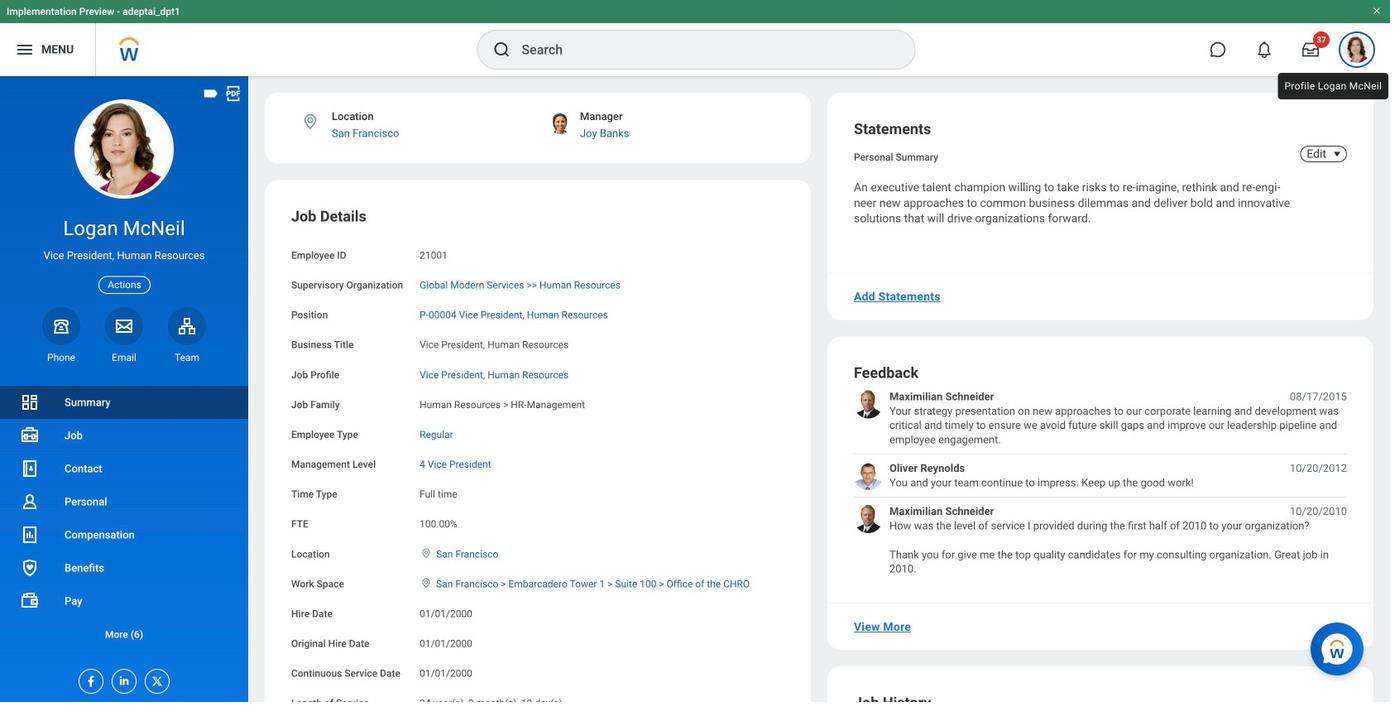 Task type: locate. For each thing, give the bounding box(es) containing it.
inbox large image
[[1303, 41, 1320, 58]]

close environment banner image
[[1373, 6, 1383, 16]]

notifications large image
[[1257, 41, 1273, 58]]

1 horizontal spatial location image
[[420, 548, 433, 559]]

email logan mcneil element
[[105, 351, 143, 364]]

2 employee's photo (maximilian schneider) image from the top
[[854, 504, 883, 533]]

banner
[[0, 0, 1391, 76]]

1 vertical spatial location image
[[420, 548, 433, 559]]

employee's photo (oliver reynolds) image
[[854, 461, 883, 490]]

employee's photo (maximilian schneider) image up employee's photo (oliver reynolds)
[[854, 389, 883, 418]]

caret down image
[[1328, 147, 1348, 161]]

facebook image
[[79, 670, 98, 688]]

navigation pane region
[[0, 76, 248, 702]]

0 vertical spatial employee's photo (maximilian schneider) image
[[854, 389, 883, 418]]

x image
[[146, 670, 164, 688]]

list
[[0, 386, 248, 651], [854, 389, 1348, 576]]

tag image
[[202, 84, 220, 103]]

0 horizontal spatial location image
[[301, 113, 320, 131]]

employee's photo (maximilian schneider) image
[[854, 389, 883, 418], [854, 504, 883, 533]]

phone image
[[50, 316, 73, 336]]

employee's photo (maximilian schneider) image down employee's photo (oliver reynolds)
[[854, 504, 883, 533]]

location image
[[301, 113, 320, 131], [420, 548, 433, 559]]

search image
[[492, 40, 512, 60]]

contact image
[[20, 459, 40, 479]]

view team image
[[177, 316, 197, 336]]

group
[[291, 207, 785, 702]]

0 vertical spatial location image
[[301, 113, 320, 131]]

tooltip
[[1274, 68, 1391, 104]]

phone logan mcneil element
[[42, 351, 80, 364]]

1 vertical spatial employee's photo (maximilian schneider) image
[[854, 504, 883, 533]]

profile logan mcneil image
[[1345, 36, 1371, 66]]

Search Workday  search field
[[522, 31, 881, 68]]



Task type: describe. For each thing, give the bounding box(es) containing it.
pay image
[[20, 591, 40, 611]]

justify image
[[15, 40, 35, 60]]

0 horizontal spatial list
[[0, 386, 248, 651]]

view printable version (pdf) image
[[224, 84, 243, 103]]

location image
[[420, 577, 433, 589]]

benefits image
[[20, 558, 40, 578]]

mail image
[[114, 316, 134, 336]]

1 employee's photo (maximilian schneider) image from the top
[[854, 389, 883, 418]]

personal summary element
[[854, 148, 939, 163]]

full time element
[[420, 485, 458, 500]]

summary image
[[20, 392, 40, 412]]

compensation image
[[20, 525, 40, 545]]

linkedin image
[[113, 670, 131, 687]]

personal image
[[20, 492, 40, 512]]

job image
[[20, 426, 40, 445]]

team logan mcneil element
[[168, 351, 206, 364]]

1 horizontal spatial list
[[854, 389, 1348, 576]]



Task type: vqa. For each thing, say whether or not it's contained in the screenshot.
check icon
no



